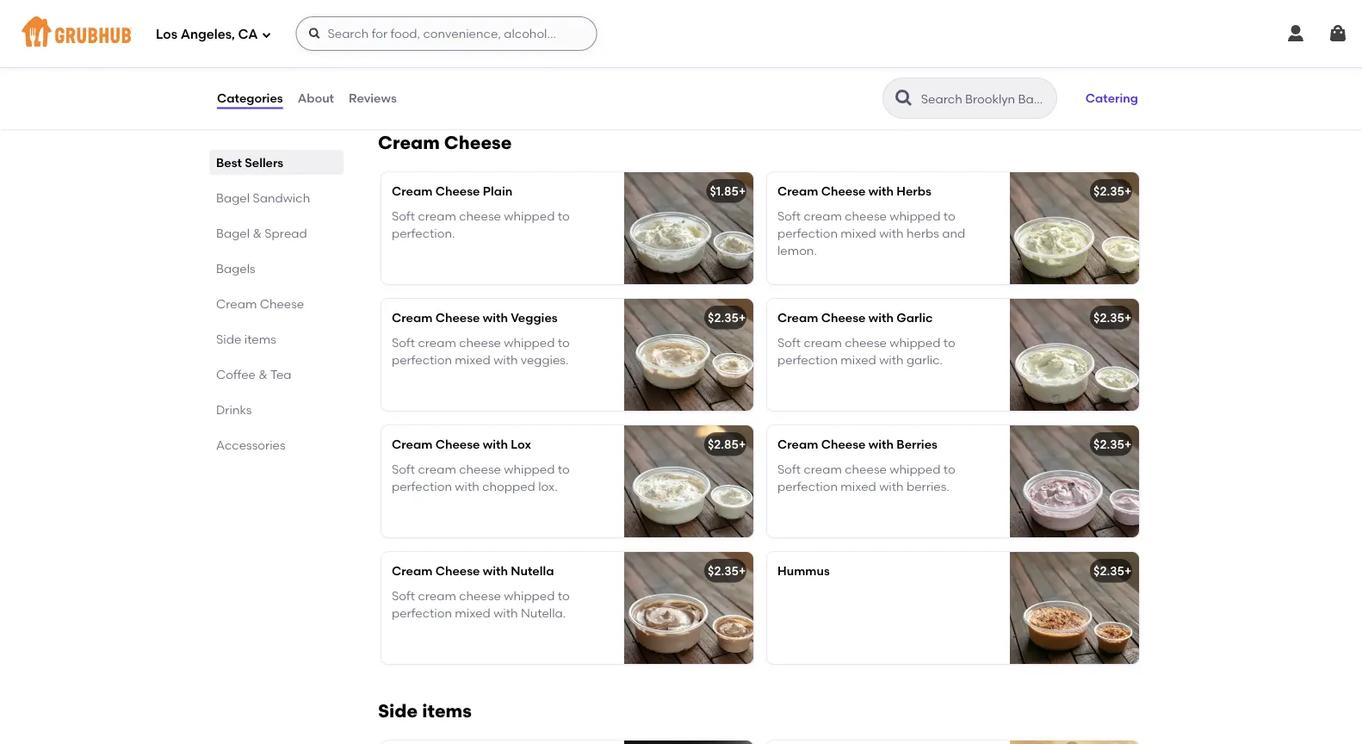 Task type: locate. For each thing, give the bounding box(es) containing it.
1 horizontal spatial items
[[422, 701, 472, 723]]

cream down cream cheese with veggies
[[418, 335, 456, 350]]

$2.85
[[708, 437, 739, 452]]

mixed down cream cheese with berries
[[841, 479, 877, 494]]

to inside the 'soft cream cheese whipped to perfection mixed with garlic.'
[[944, 335, 956, 350]]

cream up soft cream cheese whipped to perfection with chopped lox. on the bottom of page
[[392, 437, 433, 452]]

soft inside soft cream cheese whipped to perfection.
[[392, 209, 415, 223]]

cream inside tab
[[216, 296, 257, 311]]

perfection down cream cheese with berries
[[778, 479, 838, 494]]

cream
[[418, 209, 456, 223], [804, 209, 842, 223], [418, 335, 456, 350], [804, 335, 842, 350], [418, 462, 456, 476], [804, 462, 842, 476], [418, 588, 456, 603]]

cheese up soft cream cheese whipped to perfection mixed with nutella.
[[436, 564, 480, 579]]

with
[[467, 21, 491, 35], [869, 184, 894, 199], [880, 226, 904, 241], [483, 311, 508, 325], [869, 311, 894, 325], [494, 353, 518, 367], [880, 353, 904, 367], [483, 437, 508, 452], [869, 437, 894, 452], [455, 479, 480, 494], [880, 479, 904, 494], [483, 564, 508, 579], [494, 606, 518, 621]]

mixed inside soft cream cheese whipped to perfection mixed with nutella.
[[455, 606, 491, 621]]

cream inside "soft cream cheese whipped to perfection mixed with herbs and lemon."
[[804, 209, 842, 223]]

1 vertical spatial cream cheese
[[216, 296, 304, 311]]

bagels tab
[[216, 259, 337, 277]]

0 vertical spatial cream cheese
[[378, 132, 512, 154]]

cream cheese with garlic
[[778, 311, 933, 325]]

svg image
[[1286, 23, 1307, 44], [1329, 23, 1349, 44], [308, 27, 322, 40], [261, 30, 272, 40]]

cheese up "soft cream cheese whipped to perfection mixed with herbs and lemon."
[[822, 184, 866, 199]]

perfection inside soft cream cheese whipped to perfection mixed with nutella.
[[392, 606, 452, 621]]

whipped inside soft cream cheese whipped to perfection mixed with veggies.
[[504, 335, 555, 350]]

perfection inside the soft cream cheese whipped to perfection mixed with berries.
[[778, 479, 838, 494]]

0 vertical spatial items
[[244, 332, 276, 346]]

soft down cream cheese with nutella
[[392, 588, 415, 603]]

soft cream cheese whipped to perfection mixed with veggies.
[[392, 335, 570, 367]]

cheese down cream cheese with nutella
[[459, 588, 501, 603]]

cheese inside soft cream cheese whipped to perfection mixed with veggies.
[[459, 335, 501, 350]]

cream cheese with garlic image
[[1011, 299, 1140, 411]]

1 vertical spatial items
[[422, 701, 472, 723]]

mixed inside "soft cream cheese whipped to perfection mixed with herbs and lemon."
[[841, 226, 877, 241]]

cream cheese down bagels "tab"
[[216, 296, 304, 311]]

cheese down bagels "tab"
[[260, 296, 304, 311]]

soft cream cheese whipped to perfection mixed with berries.
[[778, 462, 956, 494]]

cheese up the 'soft cream cheese whipped to perfection mixed with garlic.'
[[822, 311, 866, 325]]

whipped
[[504, 209, 555, 223], [890, 209, 941, 223], [504, 335, 555, 350], [890, 335, 941, 350], [504, 462, 555, 476], [890, 462, 941, 476], [504, 588, 555, 603]]

cheese
[[459, 209, 501, 223], [845, 209, 887, 223], [459, 335, 501, 350], [845, 335, 887, 350], [459, 462, 501, 476], [845, 462, 887, 476], [459, 588, 501, 603]]

& for spread
[[253, 226, 262, 240]]

cream down the cream cheese with herbs
[[804, 209, 842, 223]]

$2.35 + for soft cream cheese whipped to perfection mixed with garlic.
[[1094, 311, 1132, 325]]

cream cheese plain
[[392, 184, 513, 199]]

perfection inside the 'soft cream cheese whipped to perfection mixed with garlic.'
[[778, 353, 838, 367]]

cheese down the cream cheese with herbs
[[845, 209, 887, 223]]

perfection for soft cream cheese whipped to perfection mixed with herbs and lemon.
[[778, 226, 838, 241]]

berries.
[[907, 479, 950, 494]]

soft for soft cream cheese whipped to perfection mixed with veggies.
[[392, 335, 415, 350]]

$2.35 + for soft cream cheese whipped to perfection mixed with veggies.
[[708, 311, 746, 325]]

cheese inside "soft cream cheese whipped to perfection mixed with herbs and lemon."
[[845, 209, 887, 223]]

cream inside soft cream cheese whipped to perfection mixed with veggies.
[[418, 335, 456, 350]]

$2.35 + for soft cream cheese whipped to perfection mixed with herbs and lemon.
[[1094, 184, 1132, 199]]

cream for cream cheese with herbs
[[778, 184, 819, 199]]

& left tea
[[259, 367, 268, 382]]

to for soft cream cheese whipped to perfection mixed with berries.
[[944, 462, 956, 476]]

whipped up berries.
[[890, 462, 941, 476]]

whipped inside soft cream cheese whipped to perfection mixed with nutella.
[[504, 588, 555, 603]]

cream inside soft cream cheese whipped to perfection mixed with nutella.
[[418, 588, 456, 603]]

cream cheese with lox
[[392, 437, 532, 452]]

cheese for cream cheese with garlic
[[845, 335, 887, 350]]

soft down the cream cheese with lox
[[392, 462, 415, 476]]

mixed down cream cheese with veggies
[[455, 353, 491, 367]]

$2.35
[[1094, 184, 1125, 199], [708, 311, 739, 325], [1094, 311, 1125, 325], [1094, 437, 1125, 452], [708, 564, 739, 579], [1094, 564, 1125, 579]]

cheese up the soft cream cheese whipped to perfection mixed with berries.
[[822, 437, 866, 452]]

+
[[739, 184, 746, 199], [1125, 184, 1132, 199], [739, 311, 746, 325], [1125, 311, 1132, 325], [739, 437, 746, 452], [1125, 437, 1132, 452], [739, 564, 746, 579], [1125, 564, 1132, 579]]

+ for soft cream cheese whipped to perfection mixed with garlic.
[[1125, 311, 1132, 325]]

whipped inside "soft cream cheese whipped to perfection mixed with herbs and lemon."
[[890, 209, 941, 223]]

cream
[[378, 132, 440, 154], [392, 184, 433, 199], [778, 184, 819, 199], [216, 296, 257, 311], [392, 311, 433, 325], [778, 311, 819, 325], [392, 437, 433, 452], [778, 437, 819, 452], [392, 564, 433, 579]]

whipped up the veggies.
[[504, 335, 555, 350]]

bagel for bagel & spread
[[216, 226, 250, 240]]

0 vertical spatial &
[[253, 226, 262, 240]]

1 horizontal spatial cream cheese
[[378, 132, 512, 154]]

to inside "soft cream cheese whipped to perfection mixed with herbs and lemon."
[[944, 209, 956, 223]]

1 vertical spatial bagel
[[216, 226, 250, 240]]

bagel inside bagel & spread tab
[[216, 226, 250, 240]]

to inside the soft cream cheese whipped to perfection mixed with berries.
[[944, 462, 956, 476]]

cheese for cream cheese with lox
[[459, 462, 501, 476]]

perfection
[[778, 226, 838, 241], [392, 353, 452, 367], [778, 353, 838, 367], [392, 479, 452, 494], [778, 479, 838, 494], [392, 606, 452, 621]]

soft cream cheese whipped to perfection mixed with garlic.
[[778, 335, 956, 367]]

cream up soft cream cheese whipped to perfection mixed with nutella.
[[392, 564, 433, 579]]

+ for soft cream cheese whipped to perfection mixed with berries.
[[1125, 437, 1132, 452]]

with inside soft cream cheese whipped to perfection with chopped lox.
[[455, 479, 480, 494]]

whipped for cream cheese with herbs
[[890, 209, 941, 223]]

cream down cream cheese with berries
[[804, 462, 842, 476]]

cream inside soft cream cheese whipped to perfection with chopped lox.
[[418, 462, 456, 476]]

perfection for soft cream cheese whipped to perfection mixed with veggies.
[[392, 353, 452, 367]]

$2.35 for soft cream cheese whipped to perfection mixed with nutella.
[[708, 564, 739, 579]]

to inside soft cream cheese whipped to perfection with chopped lox.
[[558, 462, 570, 476]]

mixed for veggies.
[[455, 353, 491, 367]]

0 vertical spatial side
[[216, 332, 242, 346]]

cheese
[[444, 132, 512, 154], [436, 184, 480, 199], [822, 184, 866, 199], [260, 296, 304, 311], [436, 311, 480, 325], [822, 311, 866, 325], [436, 437, 480, 452], [822, 437, 866, 452], [436, 564, 480, 579]]

whipped up nutella.
[[504, 588, 555, 603]]

of
[[534, 21, 546, 35]]

& for tea
[[259, 367, 268, 382]]

cream for cream cheese with veggies
[[392, 311, 433, 325]]

whipped inside soft cream cheese whipped to perfection with chopped lox.
[[504, 462, 555, 476]]

cream up lemon.
[[778, 184, 819, 199]]

perfection down cream cheese with nutella
[[392, 606, 452, 621]]

cheese inside the 'soft cream cheese whipped to perfection mixed with garlic.'
[[845, 335, 887, 350]]

bagel down best
[[216, 190, 250, 205]]

cream right "$2.85 +"
[[778, 437, 819, 452]]

soft for soft cream cheese whipped to perfection mixed with berries.
[[778, 462, 801, 476]]

1 vertical spatial side
[[378, 701, 418, 723]]

0 vertical spatial side items
[[216, 332, 276, 346]]

cream for cream cheese plain
[[392, 184, 433, 199]]

cream cheese
[[378, 132, 512, 154], [216, 296, 304, 311]]

salad - mixed baby greens image
[[1011, 741, 1140, 744]]

whipped up herbs
[[890, 209, 941, 223]]

soft cream cheese whipped to perfection mixed with herbs and lemon.
[[778, 209, 966, 258]]

whipped for cream cheese with nutella
[[504, 588, 555, 603]]

soft inside soft cream cheese whipped to perfection mixed with veggies.
[[392, 335, 415, 350]]

soft for soft cream cheese whipped to perfection mixed with herbs and lemon.
[[778, 209, 801, 223]]

mixed
[[841, 226, 877, 241], [455, 353, 491, 367], [841, 353, 877, 367], [841, 479, 877, 494], [455, 606, 491, 621]]

soft inside the 'soft cream cheese whipped to perfection mixed with garlic.'
[[778, 335, 801, 350]]

cream for cream cheese with lox
[[392, 437, 433, 452]]

cream down the cream cheese with lox
[[418, 462, 456, 476]]

soft for soft cream cheese whipped to perfection with chopped lox.
[[392, 462, 415, 476]]

side
[[216, 332, 242, 346], [378, 701, 418, 723]]

bagel inside bagel sandwich 'tab'
[[216, 190, 250, 205]]

cream down lemon.
[[778, 311, 819, 325]]

whipped up garlic.
[[890, 335, 941, 350]]

soft up lemon.
[[778, 209, 801, 223]]

soft down cream cheese with veggies
[[392, 335, 415, 350]]

bagels
[[216, 261, 256, 276]]

ca
[[238, 27, 258, 42]]

berries
[[897, 437, 938, 452]]

cream up perfection.
[[392, 184, 433, 199]]

cream cheese up the cream cheese plain at the left top
[[378, 132, 512, 154]]

1 horizontal spatial side items
[[378, 701, 472, 723]]

soft down cream cheese with berries
[[778, 462, 801, 476]]

cream up soft cream cheese whipped to perfection mixed with veggies.
[[392, 311, 433, 325]]

to for soft cream cheese whipped to perfection mixed with nutella.
[[558, 588, 570, 603]]

sellers
[[245, 155, 284, 170]]

mixed down cream cheese with nutella
[[455, 606, 491, 621]]

cheese for cream cheese with lox
[[436, 437, 480, 452]]

cream down reviews button
[[378, 132, 440, 154]]

svg image
[[721, 64, 742, 85]]

mixed inside soft cream cheese whipped to perfection mixed with veggies.
[[455, 353, 491, 367]]

cheese down cream cheese with garlic
[[845, 335, 887, 350]]

mixed inside the 'soft cream cheese whipped to perfection mixed with garlic.'
[[841, 353, 877, 367]]

cheese up soft cream cheese whipped to perfection mixed with veggies.
[[436, 311, 480, 325]]

soft inside "soft cream cheese whipped to perfection mixed with herbs and lemon."
[[778, 209, 801, 223]]

cream down bagels
[[216, 296, 257, 311]]

$2.35 + for soft cream cheese whipped to perfection mixed with nutella.
[[708, 564, 746, 579]]

bagel
[[216, 190, 250, 205], [216, 226, 250, 240]]

whipped for cream cheese with lox
[[504, 462, 555, 476]]

cheese onion bagel image
[[625, 0, 754, 97]]

cheese inside soft cream cheese whipped to perfection.
[[459, 209, 501, 223]]

with inside onion bagel with a slice of mild cheddar.
[[467, 21, 491, 35]]

perfection inside "soft cream cheese whipped to perfection mixed with herbs and lemon."
[[778, 226, 838, 241]]

soft inside the soft cream cheese whipped to perfection mixed with berries.
[[778, 462, 801, 476]]

cream inside soft cream cheese whipped to perfection.
[[418, 209, 456, 223]]

perfection inside soft cream cheese whipped to perfection mixed with veggies.
[[392, 353, 452, 367]]

whipped up lox.
[[504, 462, 555, 476]]

1 horizontal spatial side
[[378, 701, 418, 723]]

to for soft cream cheese whipped to perfection mixed with herbs and lemon.
[[944, 209, 956, 223]]

whipped inside the soft cream cheese whipped to perfection mixed with berries.
[[890, 462, 941, 476]]

1 vertical spatial &
[[259, 367, 268, 382]]

cheese inside tab
[[260, 296, 304, 311]]

cream cheese with veggies image
[[625, 299, 754, 411]]

cheese left plain
[[436, 184, 480, 199]]

perfection down cream cheese with veggies
[[392, 353, 452, 367]]

cream up perfection.
[[418, 209, 456, 223]]

soft for soft cream cheese whipped to perfection mixed with nutella.
[[392, 588, 415, 603]]

& left spread
[[253, 226, 262, 240]]

soft up perfection.
[[392, 209, 415, 223]]

cheese down cream cheese with berries
[[845, 462, 887, 476]]

&
[[253, 226, 262, 240], [259, 367, 268, 382]]

veggies
[[511, 311, 558, 325]]

+ for soft cream cheese whipped to perfection mixed with nutella.
[[739, 564, 746, 579]]

with inside soft cream cheese whipped to perfection mixed with nutella.
[[494, 606, 518, 621]]

bagel up bagels
[[216, 226, 250, 240]]

cheese down plain
[[459, 209, 501, 223]]

reviews button
[[348, 67, 398, 129]]

0 horizontal spatial side items
[[216, 332, 276, 346]]

soft inside soft cream cheese whipped to perfection mixed with nutella.
[[392, 588, 415, 603]]

mixed down the cream cheese with herbs
[[841, 226, 877, 241]]

cream cheese with lox image
[[625, 426, 754, 538]]

cream cheese with nutella
[[392, 564, 554, 579]]

2 bagel from the top
[[216, 226, 250, 240]]

perfection down cream cheese with garlic
[[778, 353, 838, 367]]

soft
[[392, 209, 415, 223], [778, 209, 801, 223], [392, 335, 415, 350], [778, 335, 801, 350], [392, 462, 415, 476], [778, 462, 801, 476], [392, 588, 415, 603]]

0 horizontal spatial items
[[244, 332, 276, 346]]

0 horizontal spatial side
[[216, 332, 242, 346]]

1 bagel from the top
[[216, 190, 250, 205]]

hummus
[[778, 564, 830, 579]]

1 vertical spatial side items
[[378, 701, 472, 723]]

bagel for bagel sandwich
[[216, 190, 250, 205]]

& inside tab
[[259, 367, 268, 382]]

cheese inside the soft cream cheese whipped to perfection mixed with berries.
[[845, 462, 887, 476]]

$2.35 +
[[1094, 184, 1132, 199], [708, 311, 746, 325], [1094, 311, 1132, 325], [1094, 437, 1132, 452], [708, 564, 746, 579], [1094, 564, 1132, 579]]

bagel sandwich tab
[[216, 189, 337, 207]]

+ for soft cream cheese whipped to perfection.
[[739, 184, 746, 199]]

cheese inside soft cream cheese whipped to perfection with chopped lox.
[[459, 462, 501, 476]]

cream cheese plain image
[[625, 173, 754, 285]]

& inside tab
[[253, 226, 262, 240]]

cream down cream cheese with nutella
[[418, 588, 456, 603]]

perfection down the cream cheese with lox
[[392, 479, 452, 494]]

cream inside the 'soft cream cheese whipped to perfection mixed with garlic.'
[[804, 335, 842, 350]]

cheese up soft cream cheese whipped to perfection with chopped lox. on the bottom of page
[[436, 437, 480, 452]]

mixed inside the soft cream cheese whipped to perfection mixed with berries.
[[841, 479, 877, 494]]

to inside soft cream cheese whipped to perfection mixed with nutella.
[[558, 588, 570, 603]]

lox.
[[539, 479, 558, 494]]

cheese for cream cheese plain
[[459, 209, 501, 223]]

0 horizontal spatial cream cheese
[[216, 296, 304, 311]]

cheese down the cream cheese with lox
[[459, 462, 501, 476]]

best sellers tab
[[216, 153, 337, 171]]

cream cheese with herbs image
[[1011, 173, 1140, 285]]

mixed for nutella.
[[455, 606, 491, 621]]

mild
[[548, 21, 574, 35]]

cheese down cream cheese with veggies
[[459, 335, 501, 350]]

side items
[[216, 332, 276, 346], [378, 701, 472, 723]]

to inside soft cream cheese whipped to perfection.
[[558, 209, 570, 223]]

whipped inside soft cream cheese whipped to perfection.
[[504, 209, 555, 223]]

whipped down plain
[[504, 209, 555, 223]]

cheese inside soft cream cheese whipped to perfection mixed with nutella.
[[459, 588, 501, 603]]

with inside the 'soft cream cheese whipped to perfection mixed with garlic.'
[[880, 353, 904, 367]]

catering
[[1086, 91, 1139, 105]]

whipped for cream cheese plain
[[504, 209, 555, 223]]

0 vertical spatial bagel
[[216, 190, 250, 205]]

cream down cream cheese with garlic
[[804, 335, 842, 350]]

soft inside soft cream cheese whipped to perfection with chopped lox.
[[392, 462, 415, 476]]

soft down cream cheese with garlic
[[778, 335, 801, 350]]

soft cream cheese whipped to perfection mixed with nutella.
[[392, 588, 570, 621]]

cream inside the soft cream cheese whipped to perfection mixed with berries.
[[804, 462, 842, 476]]

perfection up lemon.
[[778, 226, 838, 241]]

whipped inside the 'soft cream cheese whipped to perfection mixed with garlic.'
[[890, 335, 941, 350]]

items
[[244, 332, 276, 346], [422, 701, 472, 723]]

mixed down cream cheese with garlic
[[841, 353, 877, 367]]

perfection inside soft cream cheese whipped to perfection with chopped lox.
[[392, 479, 452, 494]]

to inside soft cream cheese whipped to perfection mixed with veggies.
[[558, 335, 570, 350]]

to
[[558, 209, 570, 223], [944, 209, 956, 223], [558, 335, 570, 350], [944, 335, 956, 350], [558, 462, 570, 476], [944, 462, 956, 476], [558, 588, 570, 603]]



Task type: describe. For each thing, give the bounding box(es) containing it.
perfection for soft cream cheese whipped to perfection mixed with garlic.
[[778, 353, 838, 367]]

cream cheese with nutella image
[[625, 552, 754, 664]]

best sellers
[[216, 155, 284, 170]]

bagel sandwich
[[216, 190, 310, 205]]

herbs
[[897, 184, 932, 199]]

categories button
[[216, 67, 284, 129]]

coffee & tea
[[216, 367, 292, 382]]

about
[[298, 91, 334, 105]]

Search Brooklyn Bagel Bakery search field
[[920, 90, 1052, 107]]

perfection for soft cream cheese whipped to perfection mixed with nutella.
[[392, 606, 452, 621]]

categories
[[217, 91, 283, 105]]

mixed for garlic.
[[841, 353, 877, 367]]

chopped
[[483, 479, 536, 494]]

herbs
[[907, 226, 940, 241]]

perfection for soft cream cheese whipped to perfection mixed with berries.
[[778, 479, 838, 494]]

cheddar.
[[392, 38, 444, 53]]

sandwich
[[253, 190, 310, 205]]

cream cheese with herbs
[[778, 184, 932, 199]]

veggies.
[[521, 353, 569, 367]]

whipped for cream cheese with berries
[[890, 462, 941, 476]]

cheese for cream cheese with veggies
[[459, 335, 501, 350]]

coffee
[[216, 367, 256, 382]]

nutella
[[511, 564, 554, 579]]

hummus image
[[1011, 552, 1140, 664]]

cream for cream cheese with nutella
[[392, 564, 433, 579]]

garlic.
[[907, 353, 943, 367]]

tea
[[271, 367, 292, 382]]

cheese for cream cheese with berries
[[845, 462, 887, 476]]

cream for soft cream cheese whipped to perfection with chopped lox.
[[418, 462, 456, 476]]

coffee & tea tab
[[216, 365, 337, 383]]

side inside tab
[[216, 332, 242, 346]]

cheese for cream cheese with veggies
[[436, 311, 480, 325]]

$2.35 for soft cream cheese whipped to perfection mixed with berries.
[[1094, 437, 1125, 452]]

with inside soft cream cheese whipped to perfection mixed with veggies.
[[494, 353, 518, 367]]

mixed for berries.
[[841, 479, 877, 494]]

main navigation navigation
[[0, 0, 1363, 67]]

whipped for cream cheese with garlic
[[890, 335, 941, 350]]

cream for soft cream cheese whipped to perfection mixed with berries.
[[804, 462, 842, 476]]

drinks tab
[[216, 401, 337, 419]]

search icon image
[[894, 88, 915, 109]]

cream for soft cream cheese whipped to perfection mixed with garlic.
[[804, 335, 842, 350]]

cream cheese with berries image
[[1011, 426, 1140, 538]]

cheese for cream cheese with berries
[[822, 437, 866, 452]]

best
[[216, 155, 242, 170]]

side items inside tab
[[216, 332, 276, 346]]

+ for soft cream cheese whipped to perfection mixed with veggies.
[[739, 311, 746, 325]]

$2.35 for soft cream cheese whipped to perfection mixed with veggies.
[[708, 311, 739, 325]]

cream for soft cream cheese whipped to perfection mixed with nutella.
[[418, 588, 456, 603]]

$2.85 +
[[708, 437, 746, 452]]

cream cheese tab
[[216, 295, 337, 313]]

bagel & spread tab
[[216, 224, 337, 242]]

cheese for cream cheese with herbs
[[822, 184, 866, 199]]

cream for cream cheese with berries
[[778, 437, 819, 452]]

cream cheese inside tab
[[216, 296, 304, 311]]

breakfast potatoes image
[[625, 741, 754, 744]]

cheese for cream cheese with garlic
[[822, 311, 866, 325]]

garlic
[[897, 311, 933, 325]]

cream for soft cream cheese whipped to perfection.
[[418, 209, 456, 223]]

onion bagel with a slice of mild cheddar.
[[392, 21, 574, 53]]

onion
[[392, 21, 427, 35]]

cheese for cream cheese with nutella
[[436, 564, 480, 579]]

with inside the soft cream cheese whipped to perfection mixed with berries.
[[880, 479, 904, 494]]

and
[[943, 226, 966, 241]]

+ for soft cream cheese whipped to perfection with chopped lox.
[[739, 437, 746, 452]]

a
[[494, 21, 502, 35]]

spread
[[265, 226, 307, 240]]

angeles,
[[181, 27, 235, 42]]

cream for soft cream cheese whipped to perfection mixed with veggies.
[[418, 335, 456, 350]]

side items tab
[[216, 330, 337, 348]]

cream for soft cream cheese whipped to perfection mixed with herbs and lemon.
[[804, 209, 842, 223]]

los
[[156, 27, 178, 42]]

los angeles, ca
[[156, 27, 258, 42]]

lox
[[511, 437, 532, 452]]

drinks
[[216, 402, 252, 417]]

mixed for herbs
[[841, 226, 877, 241]]

soft cream cheese whipped to perfection with chopped lox.
[[392, 462, 570, 494]]

perfection.
[[392, 226, 455, 241]]

+ for soft cream cheese whipped to perfection mixed with herbs and lemon.
[[1125, 184, 1132, 199]]

accessories
[[216, 438, 286, 452]]

to for soft cream cheese whipped to perfection mixed with garlic.
[[944, 335, 956, 350]]

slice
[[505, 21, 531, 35]]

reviews
[[349, 91, 397, 105]]

soft cream cheese whipped to perfection.
[[392, 209, 570, 241]]

cheese for cream cheese plain
[[436, 184, 480, 199]]

$2.35 for soft cream cheese whipped to perfection mixed with garlic.
[[1094, 311, 1125, 325]]

onion bagel with a slice of mild cheddar. button
[[382, 0, 754, 97]]

plain
[[483, 184, 513, 199]]

with inside "soft cream cheese whipped to perfection mixed with herbs and lemon."
[[880, 226, 904, 241]]

$2.35 + for soft cream cheese whipped to perfection mixed with berries.
[[1094, 437, 1132, 452]]

$2.35 for soft cream cheese whipped to perfection mixed with herbs and lemon.
[[1094, 184, 1125, 199]]

to for soft cream cheese whipped to perfection mixed with veggies.
[[558, 335, 570, 350]]

accessories tab
[[216, 436, 337, 454]]

perfection for soft cream cheese whipped to perfection with chopped lox.
[[392, 479, 452, 494]]

soft for soft cream cheese whipped to perfection.
[[392, 209, 415, 223]]

cream cheese with berries
[[778, 437, 938, 452]]

Search for food, convenience, alcohol... search field
[[296, 16, 597, 51]]

soft for soft cream cheese whipped to perfection mixed with garlic.
[[778, 335, 801, 350]]

items inside tab
[[244, 332, 276, 346]]

to for soft cream cheese whipped to perfection.
[[558, 209, 570, 223]]

cream for cream cheese with garlic
[[778, 311, 819, 325]]

lemon.
[[778, 243, 818, 258]]

cheese for cream cheese with nutella
[[459, 588, 501, 603]]

bagel & spread
[[216, 226, 307, 240]]

cheese up plain
[[444, 132, 512, 154]]

cream cheese with veggies
[[392, 311, 558, 325]]

catering button
[[1078, 79, 1147, 117]]

cheese for cream cheese with herbs
[[845, 209, 887, 223]]

bagel
[[430, 21, 464, 35]]

$1.85 +
[[710, 184, 746, 199]]

$1.85
[[710, 184, 739, 199]]

whipped for cream cheese with veggies
[[504, 335, 555, 350]]

about button
[[297, 67, 335, 129]]

to for soft cream cheese whipped to perfection with chopped lox.
[[558, 462, 570, 476]]

nutella.
[[521, 606, 566, 621]]



Task type: vqa. For each thing, say whether or not it's contained in the screenshot.
Accessories Tab
yes



